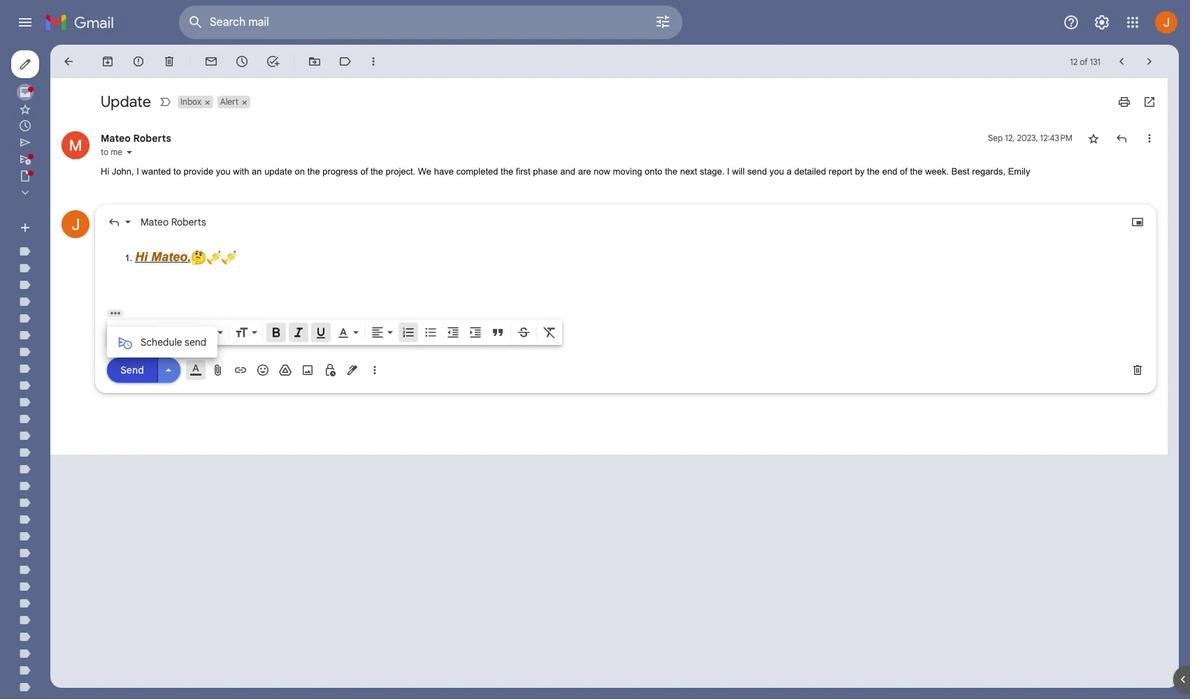Task type: vqa. For each thing, say whether or not it's contained in the screenshot.
third Cars & Bids from the bottom of the main content containing Primary
no



Task type: describe. For each thing, give the bounding box(es) containing it.
by
[[855, 166, 865, 177]]

an
[[252, 166, 262, 177]]

sep 12, 2023, 12:43 pm cell
[[988, 131, 1073, 145]]

hi for hi mateo,
[[135, 250, 148, 264]]

4 the from the left
[[665, 166, 678, 177]]

older image
[[1143, 55, 1157, 69]]

add to tasks image
[[266, 55, 280, 69]]

week.
[[925, 166, 949, 177]]

provide
[[184, 166, 213, 177]]

me
[[111, 147, 122, 157]]

inbox
[[180, 97, 201, 107]]

2 i from the left
[[727, 166, 730, 177]]

0 vertical spatial mateo roberts
[[101, 132, 171, 145]]

bold ‪(⌘b)‬ image
[[269, 326, 283, 340]]

remove formatting ‪(⌘\)‬ image
[[543, 326, 557, 340]]

delete image
[[162, 55, 176, 69]]

end
[[882, 166, 897, 177]]

1 horizontal spatial to
[[173, 166, 181, 177]]

report spam image
[[131, 55, 145, 69]]

sep 12, 2023, 12:43 pm
[[988, 133, 1073, 143]]

emily
[[1008, 166, 1030, 177]]

completed
[[456, 166, 498, 177]]

1 the from the left
[[307, 166, 320, 177]]

insert link ‪(⌘k)‬ image
[[234, 363, 248, 377]]

Not starred checkbox
[[1087, 131, 1101, 145]]

1 i from the left
[[137, 166, 139, 177]]

formatting options toolbar
[[107, 320, 562, 345]]

next
[[680, 166, 697, 177]]

alert
[[220, 97, 239, 107]]

12 of 131
[[1070, 56, 1101, 67]]

schedule send
[[141, 336, 206, 349]]

0 vertical spatial to
[[101, 147, 108, 157]]

best
[[952, 166, 970, 177]]

🎺 image
[[221, 250, 236, 265]]

show trimmed content image
[[107, 309, 124, 317]]

quote ‪(⌘⇧9)‬ image
[[491, 326, 505, 340]]

will
[[732, 166, 745, 177]]

phase
[[533, 166, 558, 177]]

Message Body text field
[[107, 239, 1145, 298]]

12
[[1070, 56, 1078, 67]]

hi john, i wanted to provide you with an update on the progress of the project. we have completed the first phase and are now moving onto the next stage. i will send you a detailed report by the end of the week. best regards, emily
[[101, 166, 1030, 177]]

attach files image
[[211, 363, 225, 377]]

6 the from the left
[[910, 166, 923, 177]]

type of response image
[[107, 215, 121, 229]]

have
[[434, 166, 454, 177]]

update
[[264, 166, 292, 177]]

indent less ‪(⌘[)‬ image
[[446, 326, 460, 340]]

settings image
[[1094, 14, 1110, 31]]

schedule
[[141, 336, 182, 349]]

sep
[[988, 133, 1003, 143]]

0 horizontal spatial mateo
[[101, 132, 131, 145]]

regards,
[[972, 166, 1006, 177]]

we
[[418, 166, 432, 177]]

newer image
[[1115, 55, 1129, 69]]

0 vertical spatial roberts
[[133, 132, 171, 145]]

3 the from the left
[[501, 166, 513, 177]]

italic ‪(⌘i)‬ image
[[292, 326, 306, 340]]

move to image
[[308, 55, 322, 69]]

on
[[295, 166, 305, 177]]

wanted
[[142, 166, 171, 177]]

mark as unread image
[[204, 55, 218, 69]]

sans serif option
[[158, 326, 215, 340]]

1 horizontal spatial of
[[900, 166, 908, 177]]

alert button
[[217, 96, 240, 108]]



Task type: locate. For each thing, give the bounding box(es) containing it.
insert photo image
[[301, 363, 315, 377]]

a
[[787, 166, 792, 177]]

Search mail text field
[[210, 15, 615, 29]]

hi left john,
[[101, 166, 109, 177]]

hi inside message body 'text box'
[[135, 250, 148, 264]]

0 vertical spatial mateo
[[101, 132, 131, 145]]

roberts up the 🤔 image
[[171, 216, 206, 228]]

1 vertical spatial mateo
[[141, 216, 169, 228]]

progress
[[323, 166, 358, 177]]

0 vertical spatial hi
[[101, 166, 109, 177]]

more image
[[366, 55, 380, 69]]

are
[[578, 166, 591, 177]]

detailed
[[794, 166, 826, 177]]

131
[[1090, 56, 1101, 67]]

2 you from the left
[[770, 166, 784, 177]]

the left next
[[665, 166, 678, 177]]

hi left the mateo,
[[135, 250, 148, 264]]

more send options image
[[162, 364, 176, 378]]

i left will on the right top of page
[[727, 166, 730, 177]]

2 horizontal spatial of
[[1080, 56, 1088, 67]]

0 horizontal spatial hi
[[101, 166, 109, 177]]

12,
[[1005, 133, 1015, 143]]

report
[[829, 166, 852, 177]]

1 horizontal spatial mateo
[[141, 216, 169, 228]]

inbox button
[[178, 96, 203, 108]]

send
[[747, 166, 767, 177], [185, 336, 206, 349]]

show details image
[[125, 148, 134, 157]]

numbered list ‪(⌘⇧7)‬ image
[[401, 326, 415, 340]]

main menu image
[[17, 14, 34, 31]]

mateo
[[101, 132, 131, 145], [141, 216, 169, 228]]

roberts up show details image
[[133, 132, 171, 145]]

send
[[120, 364, 144, 377]]

indent more ‪(⌘])‬ image
[[469, 326, 483, 340]]

gmail image
[[45, 8, 121, 36]]

1 you from the left
[[216, 166, 231, 177]]

project.
[[386, 166, 416, 177]]

2 the from the left
[[371, 166, 383, 177]]

moving
[[613, 166, 642, 177]]

1 vertical spatial mateo roberts
[[141, 216, 206, 228]]

2023,
[[1017, 133, 1038, 143]]

1 horizontal spatial hi
[[135, 250, 148, 264]]

the right by
[[867, 166, 880, 177]]

of right progress
[[360, 166, 368, 177]]

toggle confidential mode image
[[323, 363, 337, 377]]

discard draft ‪(⌘⇧d)‬ image
[[1131, 363, 1145, 377]]

0 horizontal spatial you
[[216, 166, 231, 177]]

to me
[[101, 147, 122, 157]]

support image
[[1063, 14, 1080, 31]]

of right the 12
[[1080, 56, 1088, 67]]

search mail image
[[183, 10, 208, 35]]

you
[[216, 166, 231, 177], [770, 166, 784, 177]]

with
[[233, 166, 249, 177]]

of right end
[[900, 166, 908, 177]]

navigation
[[0, 45, 168, 700]]

to
[[101, 147, 108, 157], [173, 166, 181, 177]]

stage.
[[700, 166, 725, 177]]

undo ‪(⌘z)‬ image
[[113, 326, 127, 340]]

and
[[560, 166, 576, 177]]

advanced search options image
[[649, 8, 677, 36]]

insert signature image
[[345, 363, 359, 377]]

12:43 pm
[[1040, 133, 1073, 143]]

mateo up hi mateo,
[[141, 216, 169, 228]]

send right sans
[[185, 336, 206, 349]]

to right wanted
[[173, 166, 181, 177]]

you left with
[[216, 166, 231, 177]]

0 horizontal spatial to
[[101, 147, 108, 157]]

1 vertical spatial hi
[[135, 250, 148, 264]]

0 horizontal spatial send
[[185, 336, 206, 349]]

to left me
[[101, 147, 108, 157]]

underline ‪(⌘u)‬ image
[[314, 326, 328, 340]]

hi for hi john, i wanted to provide you with an update on the progress of the project. we have completed the first phase and are now moving onto the next stage. i will send you a detailed report by the end of the week. best regards, emily
[[101, 166, 109, 177]]

i
[[137, 166, 139, 177], [727, 166, 730, 177]]

1 vertical spatial roberts
[[171, 216, 206, 228]]

the left week.
[[910, 166, 923, 177]]

back to inbox image
[[62, 55, 76, 69]]

0 horizontal spatial i
[[137, 166, 139, 177]]

None search field
[[179, 6, 683, 39]]

serif
[[185, 326, 207, 339]]

of
[[1080, 56, 1088, 67], [360, 166, 368, 177], [900, 166, 908, 177]]

sans
[[161, 326, 183, 339]]

insert emoji ‪(⌘⇧2)‬ image
[[256, 363, 270, 377]]

snooze image
[[235, 55, 249, 69]]

the left project.
[[371, 166, 383, 177]]

the left first
[[501, 166, 513, 177]]

1 horizontal spatial i
[[727, 166, 730, 177]]

you left a
[[770, 166, 784, 177]]

🤔 image
[[191, 250, 206, 265]]

mateo roberts
[[101, 132, 171, 145], [141, 216, 206, 228]]

redo ‪(⌘y)‬ image
[[135, 326, 149, 340]]

1 horizontal spatial you
[[770, 166, 784, 177]]

mateo roberts up the mateo,
[[141, 216, 206, 228]]

5 the from the left
[[867, 166, 880, 177]]

0 vertical spatial send
[[747, 166, 767, 177]]

i right john,
[[137, 166, 139, 177]]

archive image
[[101, 55, 115, 69]]

first
[[516, 166, 531, 177]]

send right will on the right top of page
[[747, 166, 767, 177]]

more options image
[[371, 363, 379, 377]]

1 horizontal spatial send
[[747, 166, 767, 177]]

1 vertical spatial send
[[185, 336, 206, 349]]

john,
[[112, 166, 134, 177]]

hi mateo,
[[135, 250, 191, 264]]

1 vertical spatial to
[[173, 166, 181, 177]]

sans serif
[[161, 326, 207, 339]]

now
[[594, 166, 610, 177]]

the right on
[[307, 166, 320, 177]]

mateo up me
[[101, 132, 131, 145]]

roberts
[[133, 132, 171, 145], [171, 216, 206, 228]]

not starred image
[[1087, 131, 1101, 145]]

onto
[[645, 166, 662, 177]]

send button
[[107, 358, 157, 383]]

mateo roberts up show details image
[[101, 132, 171, 145]]

bulleted list ‪(⌘⇧8)‬ image
[[424, 326, 438, 340]]

🎺 image
[[206, 250, 221, 265]]

strikethrough ‪(⌘⇧x)‬ image
[[517, 326, 531, 340]]

update
[[101, 92, 151, 111]]

insert files using drive image
[[278, 363, 292, 377]]

mateo,
[[151, 250, 191, 264]]

labels image
[[338, 55, 352, 69]]

the
[[307, 166, 320, 177], [371, 166, 383, 177], [501, 166, 513, 177], [665, 166, 678, 177], [867, 166, 880, 177], [910, 166, 923, 177]]

0 horizontal spatial of
[[360, 166, 368, 177]]

hi
[[101, 166, 109, 177], [135, 250, 148, 264]]



